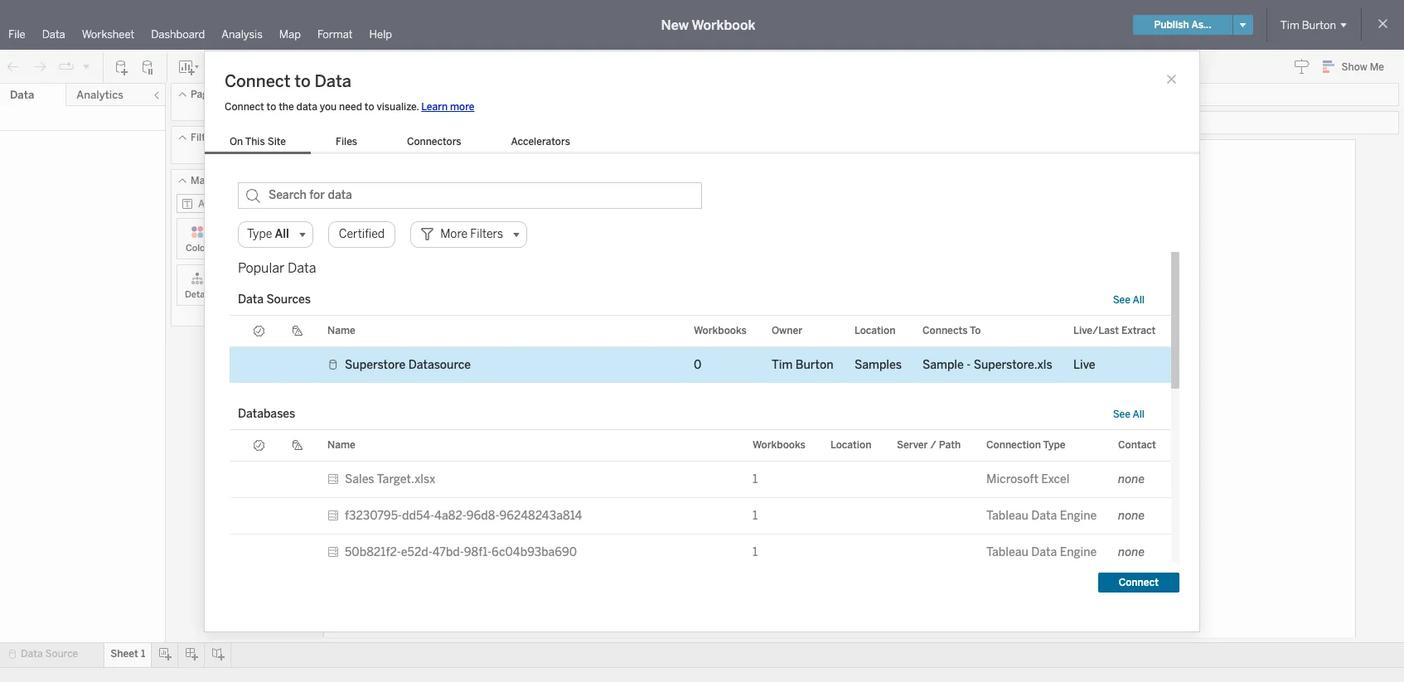 Task type: describe. For each thing, give the bounding box(es) containing it.
f3230795-
[[345, 509, 402, 523]]

the
[[279, 101, 294, 112]]

files
[[336, 136, 357, 147]]

accelerators
[[511, 136, 570, 147]]

server / path
[[897, 439, 961, 451]]

fit image
[[487, 58, 513, 75]]

all for samples
[[1133, 294, 1145, 306]]

undo image
[[5, 58, 22, 75]]

row group for databases
[[230, 461, 1172, 644]]

/
[[931, 439, 937, 451]]

collapse image
[[152, 90, 162, 100]]

show me button
[[1315, 54, 1400, 80]]

publish
[[1154, 19, 1190, 31]]

server
[[897, 439, 928, 451]]

analysis
[[222, 28, 263, 41]]

see all for samples
[[1113, 294, 1145, 306]]

row containing f3230795-dd54-4a82-96d8-96248243a814
[[230, 498, 1172, 534]]

superstore.xls
[[974, 358, 1053, 372]]

microsoft excel
[[987, 472, 1070, 486]]

analytics
[[77, 89, 123, 101]]

show labels image
[[434, 58, 450, 75]]

extract
[[1122, 325, 1156, 337]]

connect for connect
[[1119, 577, 1159, 588]]

excel
[[1042, 472, 1070, 486]]

workbooks for 0
[[694, 325, 747, 337]]

live/last extract
[[1074, 325, 1156, 337]]

connectors
[[407, 136, 461, 147]]

data sources
[[238, 292, 311, 306]]

row group for data sources
[[230, 347, 1172, 383]]

see all button for samples
[[1113, 294, 1145, 306]]

connect to data
[[225, 71, 352, 91]]

tableau data engine for 50b821f2-e52d-47bd-98f1-6c04b93ba690
[[987, 545, 1097, 559]]

sources
[[266, 292, 311, 306]]

0 horizontal spatial sheet
[[110, 648, 138, 660]]

file
[[8, 28, 25, 41]]

show me
[[1342, 61, 1385, 73]]

tableau for 50b821f2-e52d-47bd-98f1-6c04b93ba690
[[987, 545, 1029, 559]]

1 for sales target.xlsx
[[753, 472, 758, 486]]

redo image
[[32, 58, 48, 75]]

list box containing on this site
[[205, 132, 595, 154]]

1 none from the top
[[1118, 472, 1145, 486]]

map
[[279, 28, 301, 41]]

98f1-
[[464, 545, 492, 559]]

show
[[1342, 61, 1368, 73]]

target.xlsx
[[377, 472, 436, 486]]

1 horizontal spatial tim
[[1281, 19, 1300, 31]]

superstore datasource
[[345, 358, 471, 372]]

connect for connect to data
[[225, 71, 291, 91]]

0 horizontal spatial sheet 1
[[110, 648, 145, 660]]

0 horizontal spatial tim
[[772, 358, 793, 372]]

4a82-
[[434, 509, 467, 523]]

detail
[[185, 289, 210, 300]]

new
[[661, 17, 689, 33]]

0 vertical spatial sheet 1
[[330, 148, 389, 171]]

47bd-
[[433, 545, 464, 559]]

as...
[[1192, 19, 1212, 31]]

need
[[339, 101, 362, 112]]

sample - superstore.xls
[[923, 358, 1053, 372]]

me
[[1370, 61, 1385, 73]]

connect button
[[1098, 573, 1180, 592]]

visualize.
[[377, 101, 419, 112]]

connects
[[923, 325, 968, 337]]

workbooks for 1
[[753, 439, 806, 451]]

sort ascending image
[[311, 58, 328, 75]]

tableau for f3230795-dd54-4a82-96d8-96248243a814
[[987, 509, 1029, 523]]

this
[[245, 136, 265, 147]]

pages
[[191, 89, 219, 100]]

50b821f2-
[[345, 545, 401, 559]]

data guide image
[[1294, 58, 1311, 75]]

totals image
[[364, 58, 384, 75]]

0 horizontal spatial burton
[[796, 358, 834, 372]]

on this site
[[230, 136, 286, 147]]

connection
[[987, 439, 1041, 451]]

sample
[[923, 358, 964, 372]]

sales target.xlsx
[[345, 472, 436, 486]]

1 vertical spatial location
[[831, 439, 872, 451]]

name for sales target.xlsx
[[328, 439, 356, 451]]

live
[[1074, 358, 1096, 372]]

certified
[[339, 227, 385, 241]]

connection type
[[987, 439, 1066, 451]]

-
[[967, 358, 971, 372]]

data
[[296, 101, 317, 112]]

learn more link
[[421, 101, 475, 112]]

duplicate image
[[211, 58, 227, 75]]

none for 96248243a814
[[1118, 509, 1145, 523]]

path
[[939, 439, 961, 451]]

download image
[[581, 58, 598, 75]]

publish as...
[[1154, 19, 1212, 31]]

popular data
[[238, 260, 316, 276]]

1 for f3230795-dd54-4a82-96d8-96248243a814
[[753, 509, 758, 523]]

engine for 6c04b93ba690
[[1060, 545, 1097, 559]]

contact
[[1118, 439, 1156, 451]]



Task type: locate. For each thing, give the bounding box(es) containing it.
2 horizontal spatial to
[[365, 101, 374, 112]]

row
[[230, 347, 1172, 383], [230, 461, 1172, 498], [230, 498, 1172, 534], [230, 534, 1172, 571]]

datasource
[[408, 358, 471, 372]]

1 vertical spatial row group
[[230, 461, 1172, 644]]

96248243a814
[[500, 509, 582, 523]]

all for none
[[1133, 408, 1145, 420]]

2 see all from the top
[[1113, 408, 1145, 420]]

3 none from the top
[[1118, 545, 1145, 559]]

see all up extract
[[1113, 294, 1145, 306]]

1 vertical spatial sheet
[[110, 648, 138, 660]]

2 all from the top
[[1133, 408, 1145, 420]]

worksheet
[[82, 28, 135, 41]]

see all button up extract
[[1113, 294, 1145, 306]]

grid containing sales target.xlsx
[[230, 430, 1172, 679]]

0 horizontal spatial workbooks
[[694, 325, 747, 337]]

tim burton down owner
[[772, 358, 834, 372]]

burton up data guide image
[[1302, 19, 1337, 31]]

tim down owner
[[772, 358, 793, 372]]

location left server
[[831, 439, 872, 451]]

text
[[283, 243, 301, 254]]

2 vertical spatial connect
[[1119, 577, 1159, 588]]

help
[[369, 28, 392, 41]]

row containing superstore datasource
[[230, 347, 1172, 383]]

dd54-
[[402, 509, 434, 523]]

1 horizontal spatial burton
[[1302, 19, 1337, 31]]

2 see all button from the top
[[1113, 408, 1145, 420]]

see up live/last extract
[[1113, 294, 1131, 306]]

marks
[[191, 175, 220, 187]]

to
[[970, 325, 981, 337]]

0 vertical spatial row group
[[230, 347, 1172, 383]]

grid
[[230, 315, 1172, 398], [230, 430, 1172, 679]]

see for samples
[[1113, 294, 1131, 306]]

grid containing superstore datasource
[[230, 315, 1172, 398]]

sales
[[345, 472, 374, 486]]

show/hide cards image
[[534, 58, 560, 75]]

0 vertical spatial see all button
[[1113, 294, 1145, 306]]

2 row from the top
[[230, 461, 1172, 498]]

1 grid from the top
[[230, 315, 1172, 398]]

see all
[[1113, 294, 1145, 306], [1113, 408, 1145, 420]]

2 engine from the top
[[1060, 545, 1097, 559]]

location
[[855, 325, 896, 337], [831, 439, 872, 451]]

none
[[1118, 472, 1145, 486], [1118, 509, 1145, 523], [1118, 545, 1145, 559]]

grid for data sources
[[230, 315, 1172, 398]]

0 vertical spatial tableau data engine
[[987, 509, 1097, 523]]

samples
[[855, 358, 902, 372]]

1 tableau data engine from the top
[[987, 509, 1097, 523]]

1 vertical spatial tim burton
[[772, 358, 834, 372]]

2 name from the top
[[328, 439, 356, 451]]

tableau data engine for f3230795-dd54-4a82-96d8-96248243a814
[[987, 509, 1097, 523]]

to down columns
[[365, 101, 374, 112]]

name for superstore datasource
[[328, 325, 356, 337]]

0 vertical spatial tim burton
[[1281, 19, 1337, 31]]

connect inside button
[[1119, 577, 1159, 588]]

size
[[236, 243, 254, 254]]

0 vertical spatial see
[[1113, 294, 1131, 306]]

all
[[1133, 294, 1145, 306], [1133, 408, 1145, 420]]

grid for databases
[[230, 430, 1172, 679]]

1 horizontal spatial workbooks
[[753, 439, 806, 451]]

learn
[[421, 101, 448, 112]]

0 vertical spatial sheet
[[330, 148, 375, 171]]

0 vertical spatial burton
[[1302, 19, 1337, 31]]

to for the
[[267, 101, 276, 112]]

new data source image
[[114, 58, 130, 75]]

0 vertical spatial workbooks
[[694, 325, 747, 337]]

1 horizontal spatial tim burton
[[1281, 19, 1337, 31]]

1 vertical spatial see
[[1113, 408, 1131, 420]]

publish your workbook to edit in tableau desktop image
[[608, 58, 624, 75]]

name up 'superstore'
[[328, 325, 356, 337]]

see for none
[[1113, 408, 1131, 420]]

1 vertical spatial none
[[1118, 509, 1145, 523]]

type
[[1043, 439, 1066, 451]]

location up samples
[[855, 325, 896, 337]]

1 vertical spatial tim
[[772, 358, 793, 372]]

0 vertical spatial none
[[1118, 472, 1145, 486]]

tim burton up data guide image
[[1281, 19, 1337, 31]]

0 vertical spatial tableau
[[987, 509, 1029, 523]]

50b821f2-e52d-47bd-98f1-6c04b93ba690
[[345, 545, 577, 559]]

row group
[[230, 347, 1172, 383], [230, 461, 1172, 644]]

1 tableau from the top
[[987, 509, 1029, 523]]

engine for 96248243a814
[[1060, 509, 1097, 523]]

name up 'sales'
[[328, 439, 356, 451]]

1 horizontal spatial sheet
[[330, 148, 375, 171]]

microsoft
[[987, 472, 1039, 486]]

4 row from the top
[[230, 534, 1172, 571]]

see all button up contact
[[1113, 408, 1145, 420]]

1 all from the top
[[1133, 294, 1145, 306]]

sort descending image
[[337, 58, 354, 75]]

new workbook
[[661, 17, 756, 33]]

sheet 1 right the source
[[110, 648, 145, 660]]

0
[[694, 358, 702, 372]]

2 grid from the top
[[230, 430, 1172, 679]]

to for data
[[295, 71, 311, 91]]

1 vertical spatial see all
[[1113, 408, 1145, 420]]

none for 6c04b93ba690
[[1118, 545, 1145, 559]]

96d8-
[[467, 509, 500, 523]]

tim burton
[[1281, 19, 1337, 31], [772, 358, 834, 372]]

owner
[[772, 325, 803, 337]]

see up contact
[[1113, 408, 1131, 420]]

1 vertical spatial grid
[[230, 430, 1172, 679]]

to left sort ascending icon on the left of page
[[295, 71, 311, 91]]

replay animation image
[[58, 58, 75, 75]]

pause auto updates image
[[140, 58, 157, 75]]

0 vertical spatial see all
[[1113, 294, 1145, 306]]

burton down owner
[[796, 358, 834, 372]]

6c04b93ba690
[[492, 545, 577, 559]]

0 vertical spatial all
[[1133, 294, 1145, 306]]

columns
[[343, 89, 385, 100]]

2 tableau data engine from the top
[[987, 545, 1097, 559]]

0 vertical spatial grid
[[230, 315, 1172, 398]]

1 vertical spatial burton
[[796, 358, 834, 372]]

2 vertical spatial none
[[1118, 545, 1145, 559]]

row group containing sales target.xlsx
[[230, 461, 1172, 644]]

1 see all button from the top
[[1113, 294, 1145, 306]]

0 vertical spatial tim
[[1281, 19, 1300, 31]]

tim burton inside row
[[772, 358, 834, 372]]

format
[[317, 28, 353, 41]]

2 see from the top
[[1113, 408, 1131, 420]]

0 vertical spatial name
[[328, 325, 356, 337]]

0 horizontal spatial tim burton
[[772, 358, 834, 372]]

to
[[295, 71, 311, 91], [267, 101, 276, 112], [365, 101, 374, 112]]

1 vertical spatial tableau
[[987, 545, 1029, 559]]

filters
[[191, 132, 220, 143]]

connect for connect to the data you need to visualize. learn more
[[225, 101, 264, 112]]

row containing sales target.xlsx
[[230, 461, 1172, 498]]

workbook
[[692, 17, 756, 33]]

1 vertical spatial all
[[1133, 408, 1145, 420]]

all up extract
[[1133, 294, 1145, 306]]

clear sheet image
[[237, 58, 264, 75]]

0 vertical spatial connect
[[225, 71, 291, 91]]

live/last
[[1074, 325, 1119, 337]]

databases
[[238, 407, 295, 421]]

0 horizontal spatial to
[[267, 101, 276, 112]]

sheet 1
[[330, 148, 389, 171], [110, 648, 145, 660]]

tooltip
[[230, 289, 259, 300]]

sheet 1 down files
[[330, 148, 389, 171]]

1 vertical spatial name
[[328, 439, 356, 451]]

to left the the
[[267, 101, 276, 112]]

1 vertical spatial engine
[[1060, 545, 1097, 559]]

1 vertical spatial workbooks
[[753, 439, 806, 451]]

highlight image
[[405, 58, 424, 75]]

1 engine from the top
[[1060, 509, 1097, 523]]

row containing 50b821f2-e52d-47bd-98f1-6c04b93ba690
[[230, 534, 1172, 571]]

sheet down files
[[330, 148, 375, 171]]

list box
[[205, 132, 595, 154]]

1 see all from the top
[[1113, 294, 1145, 306]]

1 vertical spatial tableau data engine
[[987, 545, 1097, 559]]

1 see from the top
[[1113, 294, 1131, 306]]

f3230795-dd54-4a82-96d8-96248243a814
[[345, 509, 582, 523]]

swap rows and columns image
[[284, 58, 301, 75]]

see all button
[[1113, 294, 1145, 306], [1113, 408, 1145, 420]]

dashboard
[[151, 28, 205, 41]]

publish as... button
[[1134, 15, 1233, 35]]

popular
[[238, 260, 285, 276]]

3 row from the top
[[230, 498, 1172, 534]]

more
[[450, 101, 475, 112]]

0 vertical spatial engine
[[1060, 509, 1097, 523]]

all up contact
[[1133, 408, 1145, 420]]

connect to the data you need to visualize. learn more
[[225, 101, 475, 112]]

you
[[320, 101, 337, 112]]

site
[[267, 136, 286, 147]]

1 row from the top
[[230, 347, 1172, 383]]

on
[[230, 136, 243, 147]]

superstore
[[345, 358, 406, 372]]

see
[[1113, 294, 1131, 306], [1113, 408, 1131, 420]]

1 vertical spatial connect
[[225, 101, 264, 112]]

sheet right the source
[[110, 648, 138, 660]]

see all for none
[[1113, 408, 1145, 420]]

1 horizontal spatial sheet 1
[[330, 148, 389, 171]]

1
[[379, 148, 389, 171], [753, 472, 758, 486], [753, 509, 758, 523], [753, 545, 758, 559], [141, 648, 145, 660]]

format workbook image
[[460, 58, 477, 75]]

sheet
[[330, 148, 375, 171], [110, 648, 138, 660]]

new worksheet image
[[177, 58, 201, 75]]

1 row group from the top
[[230, 347, 1172, 383]]

2 tableau from the top
[[987, 545, 1029, 559]]

2 none from the top
[[1118, 509, 1145, 523]]

see all up contact
[[1113, 408, 1145, 420]]

tim
[[1281, 19, 1300, 31], [772, 358, 793, 372]]

row group containing superstore datasource
[[230, 347, 1172, 383]]

1 name from the top
[[328, 325, 356, 337]]

0 vertical spatial location
[[855, 325, 896, 337]]

connects to
[[923, 325, 981, 337]]

tim up data guide image
[[1281, 19, 1300, 31]]

1 for 50b821f2-e52d-47bd-98f1-6c04b93ba690
[[753, 545, 758, 559]]

see all button for none
[[1113, 408, 1145, 420]]

color
[[186, 243, 209, 254]]

1 vertical spatial sheet 1
[[110, 648, 145, 660]]

certified button
[[328, 221, 396, 247]]

engine
[[1060, 509, 1097, 523], [1060, 545, 1097, 559]]

data source
[[21, 648, 78, 660]]

1 horizontal spatial to
[[295, 71, 311, 91]]

2 row group from the top
[[230, 461, 1172, 644]]

e52d-
[[401, 545, 433, 559]]

1 vertical spatial see all button
[[1113, 408, 1145, 420]]

replay animation image
[[81, 61, 91, 71]]

burton
[[1302, 19, 1337, 31], [796, 358, 834, 372]]

source
[[45, 648, 78, 660]]

name
[[328, 325, 356, 337], [328, 439, 356, 451]]



Task type: vqa. For each thing, say whether or not it's contained in the screenshot.
none
yes



